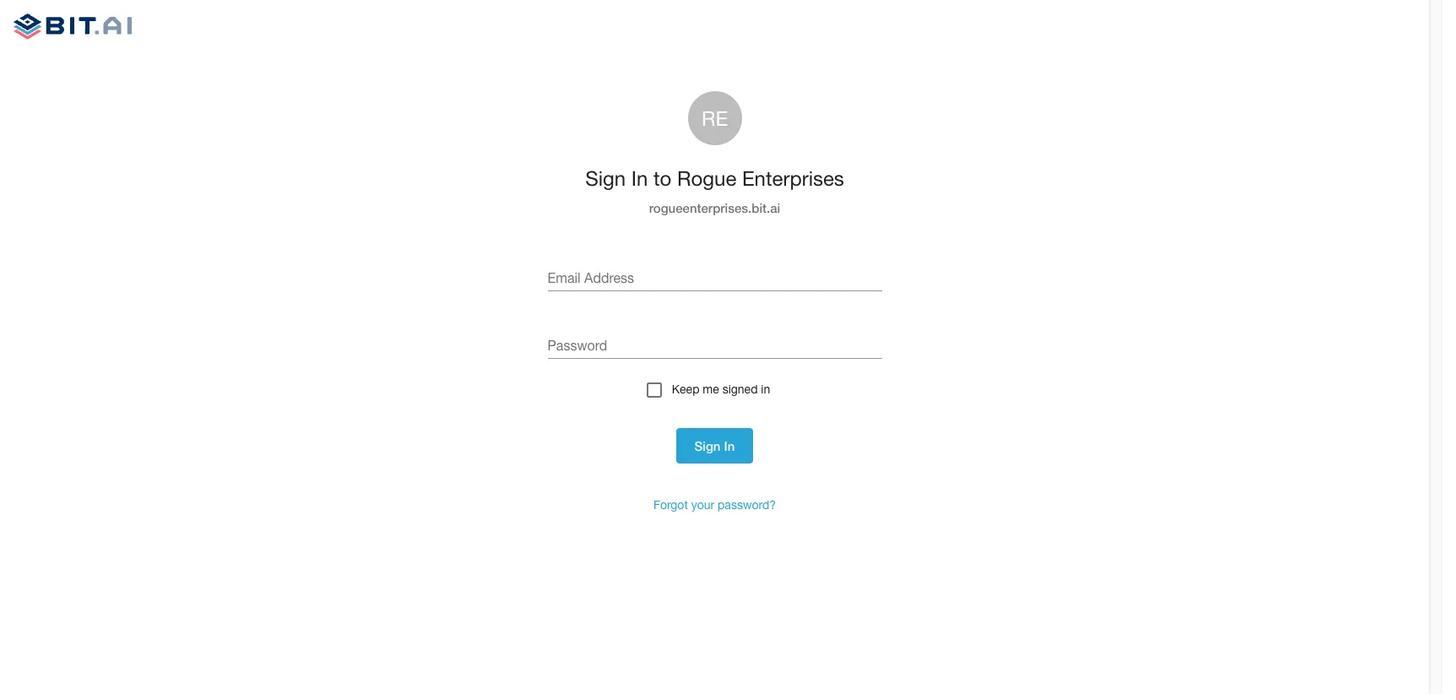 Task type: describe. For each thing, give the bounding box(es) containing it.
to
[[654, 167, 672, 190]]

sign for sign in
[[695, 438, 721, 454]]

in for sign in
[[724, 438, 735, 454]]

signed
[[723, 383, 758, 396]]

you@example.com text field
[[548, 264, 882, 291]]

keep me signed in
[[672, 383, 770, 396]]

password password field
[[548, 332, 882, 359]]

sign in button
[[676, 428, 754, 464]]

forgot
[[654, 498, 688, 512]]

sign in
[[695, 438, 735, 454]]



Task type: locate. For each thing, give the bounding box(es) containing it.
password?
[[718, 498, 776, 512]]

in inside sign in button
[[724, 438, 735, 454]]

0 horizontal spatial in
[[632, 167, 648, 190]]

1 horizontal spatial in
[[724, 438, 735, 454]]

sign in to rogue enterprises
[[585, 167, 844, 190]]

sign inside button
[[695, 438, 721, 454]]

sign for sign in to rogue enterprises
[[585, 167, 626, 190]]

forgot your password? link
[[654, 498, 776, 512]]

in
[[761, 383, 770, 396]]

0 vertical spatial sign
[[585, 167, 626, 190]]

enterprises
[[742, 167, 844, 190]]

1 vertical spatial in
[[724, 438, 735, 454]]

1 horizontal spatial sign
[[695, 438, 721, 454]]

in for sign in to rogue enterprises
[[632, 167, 648, 190]]

sign left to
[[585, 167, 626, 190]]

re
[[702, 107, 728, 130]]

rogue
[[677, 167, 737, 190]]

0 vertical spatial in
[[632, 167, 648, 190]]

0 horizontal spatial sign
[[585, 167, 626, 190]]

in left to
[[632, 167, 648, 190]]

sign
[[585, 167, 626, 190], [695, 438, 721, 454]]

keep
[[672, 383, 700, 396]]

in down keep me signed in
[[724, 438, 735, 454]]

forgot your password?
[[654, 498, 776, 512]]

your
[[691, 498, 715, 512]]

rogueenterprises.bit.ai
[[649, 200, 780, 215]]

1 vertical spatial sign
[[695, 438, 721, 454]]

me
[[703, 383, 719, 396]]

sign down me
[[695, 438, 721, 454]]

in
[[632, 167, 648, 190], [724, 438, 735, 454]]



Task type: vqa. For each thing, say whether or not it's contained in the screenshot.
to
yes



